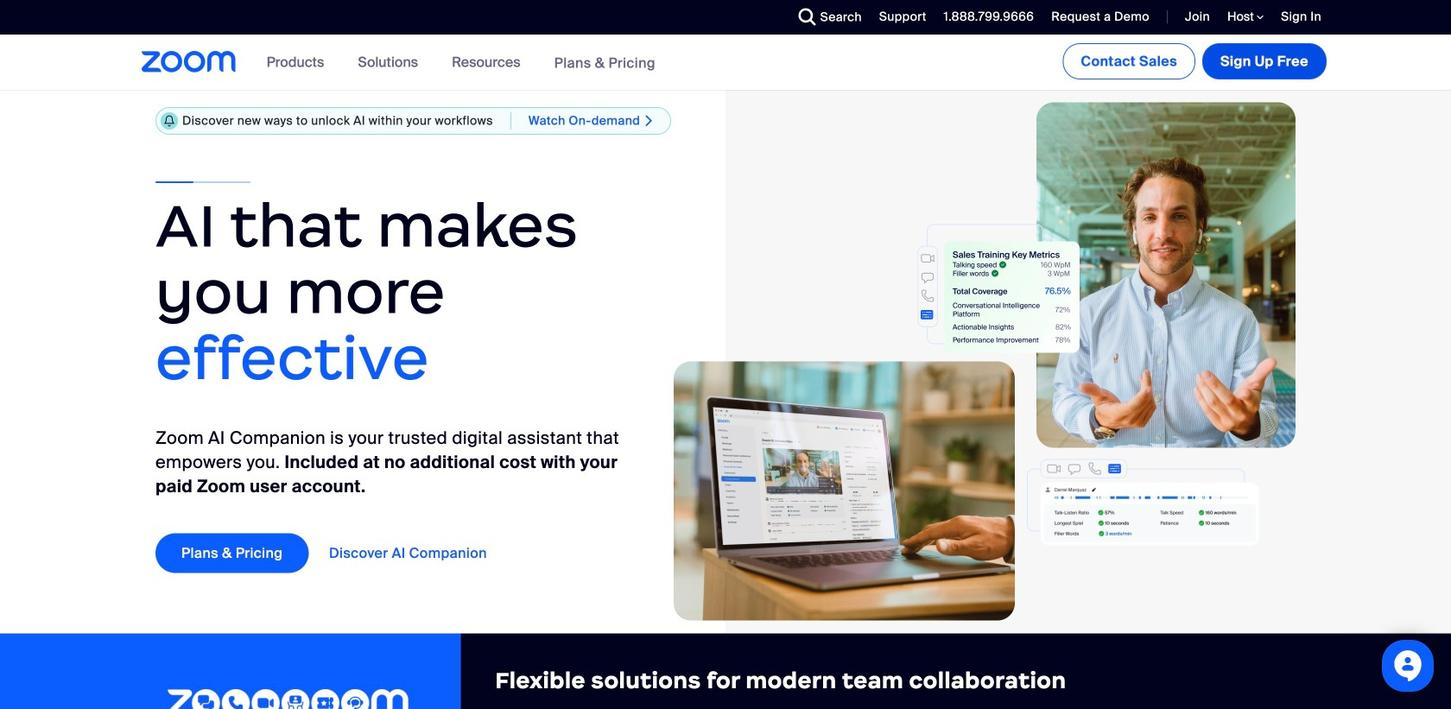 Task type: describe. For each thing, give the bounding box(es) containing it.
meetings navigation
[[1059, 35, 1330, 83]]

zoom unified communication platform image
[[167, 689, 409, 709]]

right image
[[640, 114, 658, 128]]



Task type: locate. For each thing, give the bounding box(es) containing it.
zoom logo image
[[142, 51, 236, 73]]

1 vertical spatial zoom interface icon image
[[1027, 459, 1259, 546]]

main content
[[0, 35, 1451, 709]]

zoom interface icon image
[[739, 224, 1080, 353], [1027, 459, 1259, 546]]

banner
[[121, 35, 1330, 91]]

product information navigation
[[254, 35, 669, 91]]

0 vertical spatial zoom interface icon image
[[739, 224, 1080, 353]]



Task type: vqa. For each thing, say whether or not it's contained in the screenshot.
bottom 'ZOOM INTERFACE ICON'
yes



